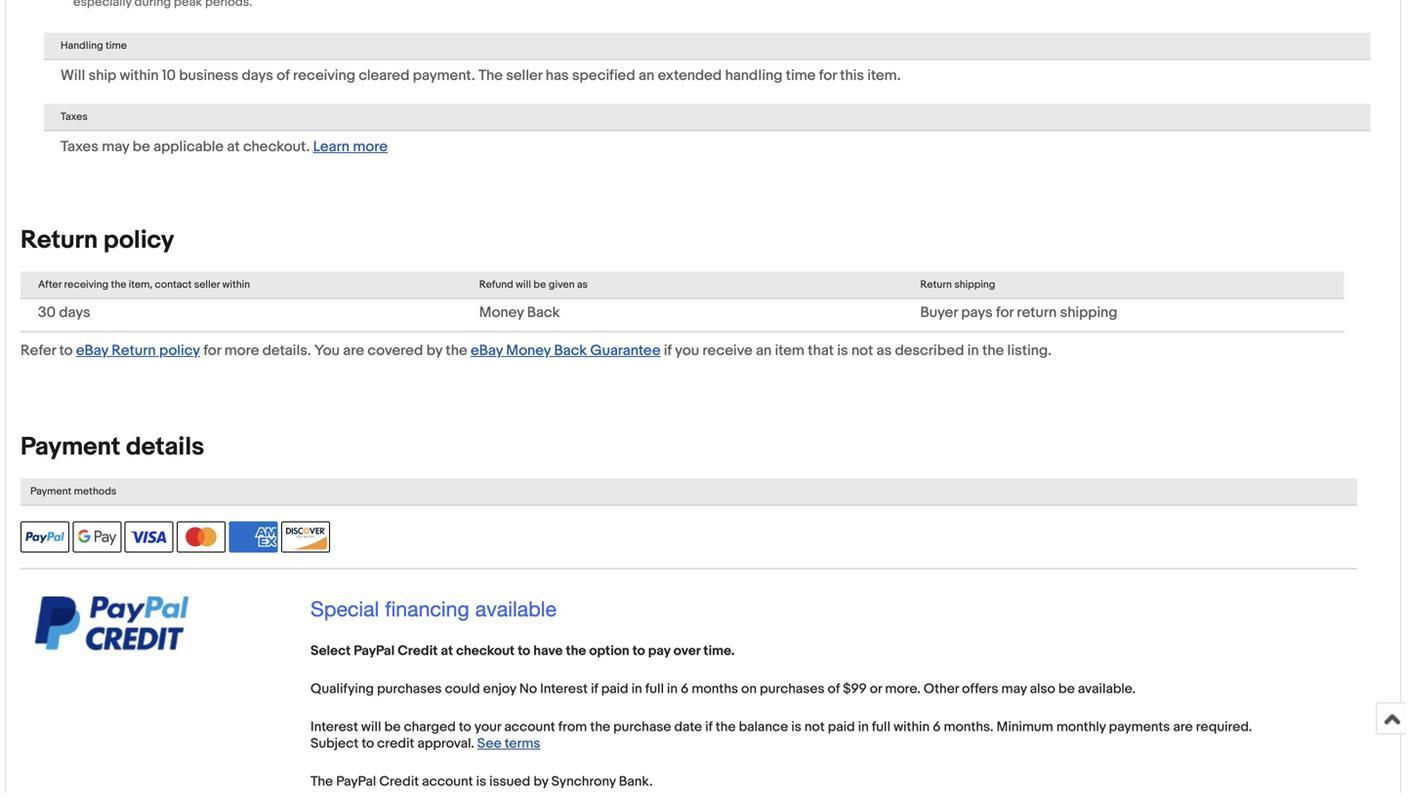 Task type: describe. For each thing, give the bounding box(es) containing it.
0 vertical spatial by
[[426, 342, 442, 360]]

0 horizontal spatial within
[[120, 67, 159, 84]]

your
[[475, 720, 501, 736]]

in down pay
[[667, 682, 678, 698]]

applicable
[[153, 138, 224, 156]]

1 horizontal spatial days
[[242, 67, 273, 84]]

guarantee
[[590, 342, 661, 360]]

1 horizontal spatial an
[[756, 342, 772, 360]]

item.
[[868, 67, 901, 84]]

enjoy
[[483, 682, 516, 698]]

taxes for taxes may be applicable at checkout. learn more
[[61, 138, 98, 156]]

refund will be given as
[[479, 279, 588, 291]]

see
[[477, 736, 502, 753]]

required.
[[1196, 720, 1252, 736]]

google pay image
[[73, 522, 121, 553]]

checkout
[[456, 643, 515, 660]]

2 purchases from the left
[[760, 682, 825, 698]]

within inside interest will be charged to your account from the purchase date if the balance is not paid in full within 6 months. minimum monthly payments are required. subject to credit approval.
[[894, 720, 930, 736]]

to left pay
[[633, 643, 645, 660]]

1 horizontal spatial as
[[877, 342, 892, 360]]

will ship within 10 business days of receiving cleared payment. the seller has specified an extended handling time for this item.
[[61, 67, 901, 84]]

1 vertical spatial policy
[[159, 342, 200, 360]]

1 vertical spatial shipping
[[1060, 304, 1118, 322]]

purchase
[[613, 720, 671, 736]]

receive
[[703, 342, 753, 360]]

business
[[179, 67, 239, 84]]

payment details
[[21, 433, 204, 463]]

0 vertical spatial more
[[353, 138, 388, 156]]

minimum
[[997, 720, 1053, 736]]

be for interest will be charged to your account from the purchase date if the balance is not paid in full within 6 months. minimum monthly payments are required. subject to credit approval.
[[384, 720, 401, 736]]

refer to ebay return policy for more details. you are covered by the ebay money back guarantee if you receive an item that is not as described in the listing.
[[21, 342, 1052, 360]]

ebay return policy link
[[76, 342, 200, 360]]

account inside interest will be charged to your account from the purchase date if the balance is not paid in full within 6 months. minimum monthly payments are required. subject to credit approval.
[[504, 720, 555, 736]]

learn more link
[[313, 138, 388, 156]]

more.
[[885, 682, 921, 698]]

you
[[675, 342, 699, 360]]

1 vertical spatial more
[[224, 342, 259, 360]]

special financing available
[[311, 597, 557, 622]]

to left your
[[459, 720, 471, 736]]

to left credit at the bottom of page
[[362, 736, 374, 753]]

covered
[[368, 342, 423, 360]]

other
[[924, 682, 959, 698]]

taxes may be applicable at checkout. learn more
[[61, 138, 388, 156]]

0 horizontal spatial for
[[203, 342, 221, 360]]

terms
[[505, 736, 540, 753]]

1 vertical spatial back
[[554, 342, 587, 360]]

are inside interest will be charged to your account from the purchase date if the balance is not paid in full within 6 months. minimum monthly payments are required. subject to credit approval.
[[1173, 720, 1193, 736]]

issued
[[489, 774, 530, 791]]

special
[[311, 597, 379, 622]]

credit for account
[[379, 774, 419, 791]]

1 vertical spatial within
[[222, 279, 250, 291]]

details
[[126, 433, 204, 463]]

paypal image
[[21, 522, 69, 553]]

1 horizontal spatial by
[[534, 774, 548, 791]]

30 days
[[38, 304, 90, 322]]

0 horizontal spatial of
[[277, 67, 290, 84]]

be right also
[[1059, 682, 1075, 698]]

1 vertical spatial money
[[506, 342, 551, 360]]

0 horizontal spatial the
[[311, 774, 333, 791]]

0 vertical spatial is
[[837, 342, 848, 360]]

financing
[[385, 597, 469, 622]]

the paypal credit account is issued by synchrony bank.
[[311, 774, 653, 791]]

be for refund will be given as
[[534, 279, 546, 291]]

in up purchase
[[632, 682, 642, 698]]

0 horizontal spatial if
[[591, 682, 598, 698]]

from
[[558, 720, 587, 736]]

to left have
[[518, 643, 530, 660]]

available
[[475, 597, 557, 622]]

interest will be charged to your account from the purchase date if the balance is not paid in full within 6 months. minimum monthly payments are required. subject to credit approval.
[[311, 720, 1252, 753]]

see terms link
[[477, 736, 540, 753]]

will
[[61, 67, 85, 84]]

qualifying purchases could enjoy no interest if paid in full in 6 months on purchases of $99 or more. other offers may also be available.
[[311, 682, 1136, 698]]

0 vertical spatial full
[[645, 682, 664, 698]]

this
[[840, 67, 864, 84]]

handling time
[[61, 39, 127, 52]]

interest inside interest will be charged to your account from the purchase date if the balance is not paid in full within 6 months. minimum monthly payments are required. subject to credit approval.
[[311, 720, 358, 736]]

details.
[[262, 342, 311, 360]]

in inside interest will be charged to your account from the purchase date if the balance is not paid in full within 6 months. minimum monthly payments are required. subject to credit approval.
[[858, 720, 869, 736]]

0 vertical spatial not
[[852, 342, 873, 360]]

0 vertical spatial at
[[227, 138, 240, 156]]

visa image
[[125, 522, 174, 553]]

2 ebay from the left
[[471, 342, 503, 360]]

payment for payment details
[[21, 433, 120, 463]]

balance
[[739, 720, 788, 736]]

no
[[519, 682, 537, 698]]

will for refund
[[516, 279, 531, 291]]

2 vertical spatial is
[[476, 774, 486, 791]]

return for return shipping
[[920, 279, 952, 291]]

1 horizontal spatial seller
[[506, 67, 542, 84]]

extended
[[658, 67, 722, 84]]

0 horizontal spatial 6
[[681, 682, 689, 698]]

handling
[[61, 39, 103, 52]]

1 horizontal spatial at
[[441, 643, 453, 660]]

1 vertical spatial days
[[59, 304, 90, 322]]

that
[[808, 342, 834, 360]]

select paypal credit at checkout to have the option to pay over time.
[[311, 643, 735, 660]]

months.
[[944, 720, 994, 736]]

return policy
[[21, 226, 174, 256]]

available.
[[1078, 682, 1136, 698]]

refund
[[479, 279, 513, 291]]

specified
[[572, 67, 635, 84]]

payment for payment methods
[[30, 486, 72, 498]]

0 vertical spatial an
[[639, 67, 655, 84]]

monthly
[[1057, 720, 1106, 736]]

6 inside interest will be charged to your account from the purchase date if the balance is not paid in full within 6 months. minimum monthly payments are required. subject to credit approval.
[[933, 720, 941, 736]]

item
[[775, 342, 805, 360]]

taxes for taxes
[[61, 111, 88, 123]]

date
[[674, 720, 702, 736]]

return for return policy
[[21, 226, 98, 256]]

payments
[[1109, 720, 1170, 736]]

pay
[[648, 643, 671, 660]]

0 vertical spatial paid
[[601, 682, 629, 698]]

2 vertical spatial return
[[112, 342, 156, 360]]

ship
[[88, 67, 116, 84]]

the left item,
[[111, 279, 126, 291]]

0 vertical spatial back
[[527, 304, 560, 322]]

select
[[311, 643, 351, 660]]

1 vertical spatial of
[[828, 682, 840, 698]]

if inside interest will be charged to your account from the purchase date if the balance is not paid in full within 6 months. minimum monthly payments are required. subject to credit approval.
[[705, 720, 713, 736]]

will for interest
[[361, 720, 381, 736]]

10
[[162, 67, 176, 84]]

could
[[445, 682, 480, 698]]



Task type: vqa. For each thing, say whether or not it's contained in the screenshot.
Visit store link
no



Task type: locate. For each thing, give the bounding box(es) containing it.
0 vertical spatial as
[[577, 279, 588, 291]]

0 vertical spatial paypal
[[354, 643, 395, 660]]

methods
[[74, 486, 117, 498]]

2 vertical spatial within
[[894, 720, 930, 736]]

6
[[681, 682, 689, 698], [933, 720, 941, 736]]

an
[[639, 67, 655, 84], [756, 342, 772, 360]]

policy down contact
[[159, 342, 200, 360]]

account down no
[[504, 720, 555, 736]]

given
[[549, 279, 575, 291]]

0 horizontal spatial ebay
[[76, 342, 108, 360]]

not right that
[[852, 342, 873, 360]]

return up the buyer
[[920, 279, 952, 291]]

time up ship
[[106, 39, 127, 52]]

1 vertical spatial receiving
[[64, 279, 109, 291]]

more right learn
[[353, 138, 388, 156]]

may down ship
[[102, 138, 129, 156]]

paypal for select
[[354, 643, 395, 660]]

1 horizontal spatial purchases
[[760, 682, 825, 698]]

2 horizontal spatial is
[[837, 342, 848, 360]]

synchrony
[[551, 774, 616, 791]]

discover image
[[281, 522, 330, 553]]

paid inside interest will be charged to your account from the purchase date if the balance is not paid in full within 6 months. minimum monthly payments are required. subject to credit approval.
[[828, 720, 855, 736]]

paypal
[[354, 643, 395, 660], [336, 774, 376, 791]]

receiving left the cleared
[[293, 67, 355, 84]]

in down pays
[[968, 342, 979, 360]]

is
[[837, 342, 848, 360], [791, 720, 802, 736], [476, 774, 486, 791]]

0 horizontal spatial full
[[645, 682, 664, 698]]

payment.
[[413, 67, 475, 84]]

taxes
[[61, 111, 88, 123], [61, 138, 98, 156]]

2 vertical spatial for
[[203, 342, 221, 360]]

seller
[[506, 67, 542, 84], [194, 279, 220, 291]]

purchases right on
[[760, 682, 825, 698]]

0 horizontal spatial seller
[[194, 279, 220, 291]]

1 horizontal spatial the
[[479, 67, 503, 84]]

2 horizontal spatial for
[[996, 304, 1014, 322]]

days
[[242, 67, 273, 84], [59, 304, 90, 322]]

0 horizontal spatial shipping
[[954, 279, 996, 291]]

after receiving the item, contact seller within
[[38, 279, 250, 291]]

within right contact
[[222, 279, 250, 291]]

interest right no
[[540, 682, 588, 698]]

the right covered
[[446, 342, 467, 360]]

offers
[[962, 682, 998, 698]]

is left issued
[[476, 774, 486, 791]]

is right balance
[[791, 720, 802, 736]]

0 vertical spatial are
[[343, 342, 364, 360]]

at left checkout.
[[227, 138, 240, 156]]

listing.
[[1007, 342, 1052, 360]]

within left "10"
[[120, 67, 159, 84]]

for right ebay return policy link
[[203, 342, 221, 360]]

if left you
[[664, 342, 672, 360]]

be for taxes may be applicable at checkout. learn more
[[133, 138, 150, 156]]

0 vertical spatial policy
[[103, 226, 174, 256]]

will right refund
[[516, 279, 531, 291]]

6 left the months.
[[933, 720, 941, 736]]

1 horizontal spatial interest
[[540, 682, 588, 698]]

has
[[546, 67, 569, 84]]

option
[[589, 643, 630, 660]]

is inside interest will be charged to your account from the purchase date if the balance is not paid in full within 6 months. minimum monthly payments are required. subject to credit approval.
[[791, 720, 802, 736]]

by
[[426, 342, 442, 360], [534, 774, 548, 791]]

1 vertical spatial interest
[[311, 720, 358, 736]]

you
[[314, 342, 340, 360]]

1 horizontal spatial time
[[786, 67, 816, 84]]

for
[[819, 67, 837, 84], [996, 304, 1014, 322], [203, 342, 221, 360]]

1 vertical spatial as
[[877, 342, 892, 360]]

more left details.
[[224, 342, 259, 360]]

0 vertical spatial credit
[[398, 643, 438, 660]]

approval.
[[417, 736, 474, 753]]

0 vertical spatial money
[[479, 304, 524, 322]]

may left also
[[1002, 682, 1027, 698]]

1 vertical spatial if
[[591, 682, 598, 698]]

the right have
[[566, 643, 586, 660]]

an left item
[[756, 342, 772, 360]]

back
[[527, 304, 560, 322], [554, 342, 587, 360]]

credit
[[398, 643, 438, 660], [379, 774, 419, 791]]

charged
[[404, 720, 456, 736]]

if right date
[[705, 720, 713, 736]]

purchases up charged
[[377, 682, 442, 698]]

account down approval.
[[422, 774, 473, 791]]

the right payment.
[[479, 67, 503, 84]]

contact
[[155, 279, 192, 291]]

or
[[870, 682, 882, 698]]

0 horizontal spatial are
[[343, 342, 364, 360]]

within
[[120, 67, 159, 84], [222, 279, 250, 291], [894, 720, 930, 736]]

payment methods
[[30, 486, 117, 498]]

american express image
[[229, 522, 278, 553]]

of left the $99
[[828, 682, 840, 698]]

2 vertical spatial if
[[705, 720, 713, 736]]

0 vertical spatial the
[[479, 67, 503, 84]]

return up after
[[21, 226, 98, 256]]

0 horizontal spatial interest
[[311, 720, 358, 736]]

1 horizontal spatial paid
[[828, 720, 855, 736]]

0 horizontal spatial receiving
[[64, 279, 109, 291]]

return down item,
[[112, 342, 156, 360]]

the right date
[[716, 720, 736, 736]]

1 horizontal spatial are
[[1173, 720, 1193, 736]]

not right balance
[[805, 720, 825, 736]]

1 vertical spatial are
[[1173, 720, 1193, 736]]

1 horizontal spatial full
[[872, 720, 891, 736]]

are left required.
[[1173, 720, 1193, 736]]

30
[[38, 304, 56, 322]]

1 horizontal spatial 6
[[933, 720, 941, 736]]

0 horizontal spatial days
[[59, 304, 90, 322]]

also
[[1030, 682, 1056, 698]]

will right subject on the left bottom
[[361, 720, 381, 736]]

1 horizontal spatial shipping
[[1060, 304, 1118, 322]]

days right 30
[[59, 304, 90, 322]]

0 vertical spatial will
[[516, 279, 531, 291]]

are
[[343, 342, 364, 360], [1173, 720, 1193, 736]]

0 vertical spatial may
[[102, 138, 129, 156]]

1 vertical spatial payment
[[30, 486, 72, 498]]

be left applicable on the left of the page
[[133, 138, 150, 156]]

1 vertical spatial is
[[791, 720, 802, 736]]

1 vertical spatial account
[[422, 774, 473, 791]]

1 ebay from the left
[[76, 342, 108, 360]]

shipping right return on the top of the page
[[1060, 304, 1118, 322]]

seller left has
[[506, 67, 542, 84]]

1 horizontal spatial within
[[222, 279, 250, 291]]

credit down credit at the bottom of page
[[379, 774, 419, 791]]

payment left methods
[[30, 486, 72, 498]]

an right specified
[[639, 67, 655, 84]]

receiving up 30 days
[[64, 279, 109, 291]]

as left described
[[877, 342, 892, 360]]

0 horizontal spatial may
[[102, 138, 129, 156]]

have
[[533, 643, 563, 660]]

back down refund will be given as
[[527, 304, 560, 322]]

money down money back
[[506, 342, 551, 360]]

ebay down money back
[[471, 342, 503, 360]]

back left guarantee
[[554, 342, 587, 360]]

policy up item,
[[103, 226, 174, 256]]

ebay
[[76, 342, 108, 360], [471, 342, 503, 360]]

0 vertical spatial account
[[504, 720, 555, 736]]

full down or
[[872, 720, 891, 736]]

by right issued
[[534, 774, 548, 791]]

0 vertical spatial payment
[[21, 433, 120, 463]]

1 vertical spatial time
[[786, 67, 816, 84]]

1 vertical spatial paid
[[828, 720, 855, 736]]

the left listing.
[[982, 342, 1004, 360]]

for right pays
[[996, 304, 1014, 322]]

$99
[[843, 682, 867, 698]]

the right from
[[590, 720, 610, 736]]

of up checkout.
[[277, 67, 290, 84]]

if down the option
[[591, 682, 598, 698]]

account
[[504, 720, 555, 736], [422, 774, 473, 791]]

1 vertical spatial return
[[920, 279, 952, 291]]

master card image
[[177, 522, 226, 553]]

1 vertical spatial paypal
[[336, 774, 376, 791]]

learn
[[313, 138, 350, 156]]

cleared
[[359, 67, 410, 84]]

for left this
[[819, 67, 837, 84]]

by right covered
[[426, 342, 442, 360]]

0 horizontal spatial will
[[361, 720, 381, 736]]

handling
[[725, 67, 783, 84]]

as
[[577, 279, 588, 291], [877, 342, 892, 360]]

1 horizontal spatial of
[[828, 682, 840, 698]]

if
[[664, 342, 672, 360], [591, 682, 598, 698], [705, 720, 713, 736]]

full down pay
[[645, 682, 664, 698]]

1 taxes from the top
[[61, 111, 88, 123]]

buyer
[[920, 304, 958, 322]]

money down refund
[[479, 304, 524, 322]]

0 horizontal spatial by
[[426, 342, 442, 360]]

will inside interest will be charged to your account from the purchase date if the balance is not paid in full within 6 months. minimum monthly payments are required. subject to credit approval.
[[361, 720, 381, 736]]

money
[[479, 304, 524, 322], [506, 342, 551, 360]]

months
[[692, 682, 738, 698]]

1 horizontal spatial if
[[664, 342, 672, 360]]

paypal down subject on the left bottom
[[336, 774, 376, 791]]

1 horizontal spatial will
[[516, 279, 531, 291]]

see terms
[[477, 736, 540, 753]]

1 vertical spatial seller
[[194, 279, 220, 291]]

the down subject on the left bottom
[[311, 774, 333, 791]]

1 vertical spatial will
[[361, 720, 381, 736]]

over
[[674, 643, 701, 660]]

credit
[[377, 736, 414, 753]]

1 vertical spatial full
[[872, 720, 891, 736]]

0 horizontal spatial as
[[577, 279, 588, 291]]

0 vertical spatial of
[[277, 67, 290, 84]]

time right handling
[[786, 67, 816, 84]]

1 horizontal spatial more
[[353, 138, 388, 156]]

refer
[[21, 342, 56, 360]]

days right business
[[242, 67, 273, 84]]

subject
[[311, 736, 359, 753]]

1 purchases from the left
[[377, 682, 442, 698]]

0 horizontal spatial paid
[[601, 682, 629, 698]]

1 vertical spatial by
[[534, 774, 548, 791]]

buyer pays for return shipping
[[920, 304, 1118, 322]]

described
[[895, 342, 964, 360]]

not inside interest will be charged to your account from the purchase date if the balance is not paid in full within 6 months. minimum monthly payments are required. subject to credit approval.
[[805, 720, 825, 736]]

full
[[645, 682, 664, 698], [872, 720, 891, 736]]

in down the $99
[[858, 720, 869, 736]]

1 vertical spatial taxes
[[61, 138, 98, 156]]

to right refer
[[59, 342, 73, 360]]

payment up payment methods
[[21, 433, 120, 463]]

1 vertical spatial for
[[996, 304, 1014, 322]]

pays
[[961, 304, 993, 322]]

the
[[111, 279, 126, 291], [446, 342, 467, 360], [982, 342, 1004, 360], [566, 643, 586, 660], [590, 720, 610, 736], [716, 720, 736, 736]]

0 vertical spatial shipping
[[954, 279, 996, 291]]

return
[[1017, 304, 1057, 322]]

time
[[106, 39, 127, 52], [786, 67, 816, 84]]

1 horizontal spatial receiving
[[293, 67, 355, 84]]

0 vertical spatial receiving
[[293, 67, 355, 84]]

paid
[[601, 682, 629, 698], [828, 720, 855, 736]]

ebay down 30 days
[[76, 342, 108, 360]]

at
[[227, 138, 240, 156], [441, 643, 453, 660]]

1 horizontal spatial not
[[852, 342, 873, 360]]

return shipping
[[920, 279, 996, 291]]

shipping up pays
[[954, 279, 996, 291]]

1 horizontal spatial may
[[1002, 682, 1027, 698]]

1 horizontal spatial for
[[819, 67, 837, 84]]

paid down the $99
[[828, 720, 855, 736]]

0 horizontal spatial time
[[106, 39, 127, 52]]

0 horizontal spatial purchases
[[377, 682, 442, 698]]

purchases
[[377, 682, 442, 698], [760, 682, 825, 698]]

paid down the option
[[601, 682, 629, 698]]

qualifying
[[311, 682, 374, 698]]

item,
[[129, 279, 152, 291]]

ebay money back guarantee link
[[471, 342, 661, 360]]

money back
[[479, 304, 560, 322]]

be left charged
[[384, 720, 401, 736]]

paypal right select
[[354, 643, 395, 660]]

0 vertical spatial seller
[[506, 67, 542, 84]]

be inside interest will be charged to your account from the purchase date if the balance is not paid in full within 6 months. minimum monthly payments are required. subject to credit approval.
[[384, 720, 401, 736]]

after
[[38, 279, 62, 291]]

bank.
[[619, 774, 653, 791]]

2 horizontal spatial within
[[894, 720, 930, 736]]

1 vertical spatial credit
[[379, 774, 419, 791]]

credit down financing
[[398, 643, 438, 660]]

credit for at
[[398, 643, 438, 660]]

within down more. on the right bottom of page
[[894, 720, 930, 736]]

1 horizontal spatial ebay
[[471, 342, 503, 360]]

as right given
[[577, 279, 588, 291]]

is right that
[[837, 342, 848, 360]]

paypal for the
[[336, 774, 376, 791]]

2 horizontal spatial return
[[920, 279, 952, 291]]

2 taxes from the top
[[61, 138, 98, 156]]

are right you
[[343, 342, 364, 360]]

interest down qualifying
[[311, 720, 358, 736]]

checkout.
[[243, 138, 310, 156]]

6 left months
[[681, 682, 689, 698]]

0 vertical spatial return
[[21, 226, 98, 256]]

0 horizontal spatial more
[[224, 342, 259, 360]]

full inside interest will be charged to your account from the purchase date if the balance is not paid in full within 6 months. minimum monthly payments are required. subject to credit approval.
[[872, 720, 891, 736]]

seller right contact
[[194, 279, 220, 291]]

interest
[[540, 682, 588, 698], [311, 720, 358, 736]]

policy
[[103, 226, 174, 256], [159, 342, 200, 360]]

at left the checkout on the left of page
[[441, 643, 453, 660]]

the
[[479, 67, 503, 84], [311, 774, 333, 791]]

on
[[741, 682, 757, 698]]

be left given
[[534, 279, 546, 291]]

0 horizontal spatial at
[[227, 138, 240, 156]]



